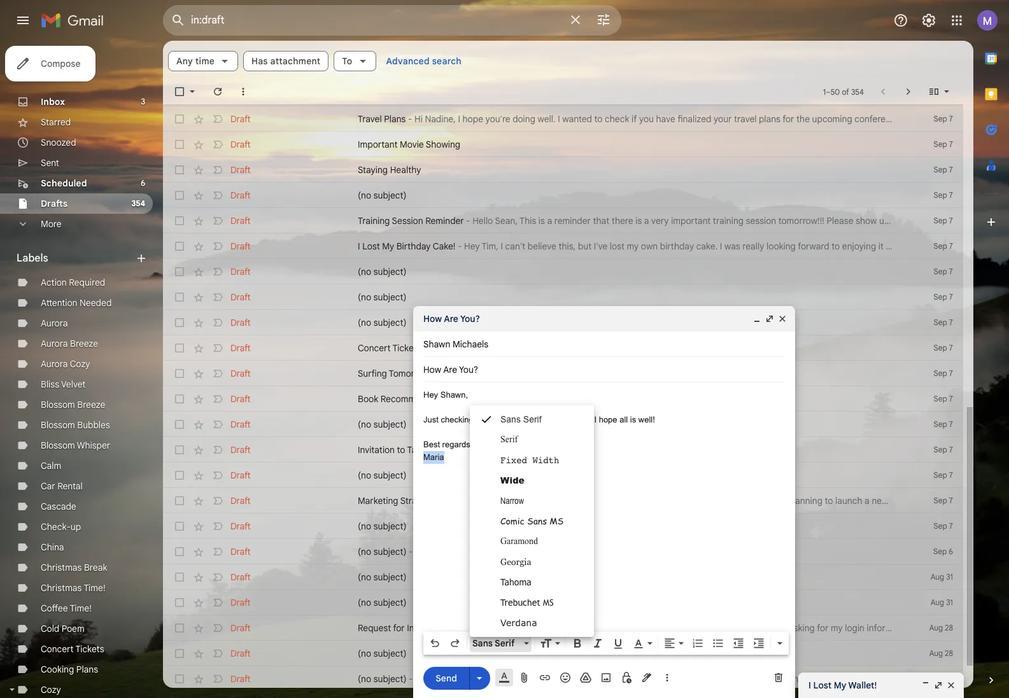 Task type: locate. For each thing, give the bounding box(es) containing it.
1 vertical spatial well.
[[628, 496, 646, 507]]

blossom down bliss velvet
[[41, 399, 75, 411]]

to
[[595, 113, 603, 125], [832, 241, 841, 252], [397, 445, 406, 456], [685, 496, 693, 507], [825, 496, 834, 507], [703, 623, 711, 635], [955, 623, 963, 635]]

hello
[[473, 215, 493, 227], [467, 496, 487, 507]]

2 vertical spatial my
[[804, 674, 816, 686]]

3 7 from the top
[[950, 165, 954, 175]]

(no subject) link for 16th "row"
[[358, 470, 894, 482]]

sans down dear
[[473, 638, 493, 650]]

1 horizontal spatial you're
[[545, 415, 568, 425]]

10 (no from the top
[[358, 598, 372, 609]]

0 vertical spatial aurora
[[41, 318, 68, 329]]

2 aurora from the top
[[41, 338, 68, 350]]

hello for hello shawn, i hope this email finds you well. i wanted to inform you that we are planning to launch a new product next month. i would a
[[467, 496, 487, 507]]

2 vertical spatial serif
[[495, 638, 515, 650]]

wanted left check
[[563, 113, 593, 125]]

4 7 from the top
[[950, 191, 954, 200]]

hello for hello sean, this is a reminder that there is a very important training session tomorrow!!! please show up! best regards, maria
[[473, 215, 493, 227]]

1 vertical spatial hello
[[467, 496, 487, 507]]

tomorrow?
[[389, 368, 434, 380]]

7 for 11th "row"
[[950, 343, 954, 353]]

more image
[[237, 85, 250, 98]]

ms right comic
[[550, 515, 564, 528]]

13 draft from the top
[[231, 419, 251, 431]]

2 draft from the top
[[231, 139, 251, 150]]

it left too!
[[879, 241, 884, 252]]

subject) for (no subject) link associated with 21th "row" from the top
[[374, 598, 407, 609]]

tahoma
[[501, 577, 532, 588]]

1 christmas from the top
[[41, 563, 82, 574]]

was right send
[[467, 674, 483, 686]]

the left upcoming
[[797, 113, 810, 125]]

to left launch
[[825, 496, 834, 507]]

tickets down poem
[[76, 644, 104, 656]]

the
[[797, 113, 810, 125], [558, 674, 572, 686]]

insert signature image
[[641, 672, 654, 685]]

0 horizontal spatial cozy
[[41, 685, 61, 696]]

and left more options image
[[642, 674, 658, 686]]

10 (no subject) link from the top
[[358, 648, 894, 661]]

1 vertical spatial hey
[[424, 391, 438, 400]]

breeze up bubbles
[[77, 399, 105, 411]]

sans serif down james,
[[473, 638, 515, 650]]

well. right finds
[[628, 496, 646, 507]]

my left login
[[831, 623, 843, 635]]

best right up!
[[895, 215, 913, 227]]

by
[[1000, 241, 1009, 252]]

1 vertical spatial 28
[[946, 649, 954, 659]]

a up italic ‪(⌘i)‬ image
[[591, 623, 596, 635]]

my
[[382, 241, 394, 252], [835, 680, 847, 692]]

blossom whisper
[[41, 440, 110, 452]]

tickets inside the labels navigation
[[76, 644, 104, 656]]

need
[[984, 113, 1004, 125]]

concert tickets link up surfing tomorrow? link
[[358, 342, 894, 355]]

1 vertical spatial my
[[831, 623, 843, 635]]

0 horizontal spatial my
[[627, 241, 639, 252]]

6 not important switch from the top
[[212, 266, 224, 278]]

(no for (no subject) link associated with 17th "row" from the bottom
[[358, 266, 372, 278]]

cozy
[[70, 359, 90, 370], [41, 685, 61, 696]]

undo ‪(⌘z)‬ image
[[429, 638, 442, 651]]

this right report
[[993, 623, 1008, 635]]

not important switch for fifth "row" from the top
[[212, 189, 224, 202]]

0 vertical spatial my
[[382, 241, 394, 252]]

i right nadine, on the top left of the page
[[458, 113, 461, 125]]

and inside "message body" text field
[[485, 415, 499, 425]]

blossom down blossom breeze
[[41, 420, 75, 431]]

jennifer,
[[425, 674, 460, 686]]

aurora breeze link
[[41, 338, 98, 350]]

if right know
[[959, 113, 965, 125]]

not important switch
[[212, 138, 224, 151], [212, 164, 224, 176], [212, 189, 224, 202], [212, 215, 224, 227], [212, 240, 224, 253], [212, 266, 224, 278], [212, 291, 224, 304], [212, 317, 224, 329], [212, 342, 224, 355], [212, 368, 224, 380], [212, 393, 224, 406], [212, 419, 224, 431], [212, 444, 224, 457], [212, 470, 224, 482], [212, 495, 224, 508]]

across
[[685, 674, 711, 686]]

None checkbox
[[173, 113, 186, 126], [173, 521, 186, 533], [173, 622, 186, 635], [173, 648, 186, 661], [173, 113, 186, 126], [173, 521, 186, 533], [173, 622, 186, 635], [173, 648, 186, 661]]

sep for 10th "row" from the bottom
[[934, 445, 948, 455]]

are
[[444, 313, 459, 325]]

velvet
[[61, 379, 86, 391]]

1 vertical spatial christmas
[[41, 583, 82, 594]]

0 vertical spatial hey
[[465, 241, 480, 252]]

15 7 from the top
[[950, 471, 954, 480]]

plans right travel
[[384, 113, 406, 125]]

concert tickets link down poem
[[41, 644, 104, 656]]

9 sep 7 from the top
[[934, 318, 954, 327]]

0 vertical spatial tickets
[[393, 343, 422, 354]]

0 vertical spatial concert tickets link
[[358, 342, 894, 355]]

0 horizontal spatial hope
[[463, 113, 484, 125]]

7 for 13th "row" from the top
[[950, 394, 954, 404]]

0 vertical spatial aug 31
[[931, 573, 954, 582]]

maria down the just
[[424, 453, 444, 462]]

0 vertical spatial hi
[[415, 113, 423, 125]]

0 horizontal spatial best
[[424, 440, 440, 450]]

caught
[[774, 674, 802, 686]]

7 7 from the top
[[950, 267, 954, 277]]

hope left all
[[599, 415, 618, 425]]

1 vertical spatial aug 31
[[931, 598, 954, 608]]

0 vertical spatial lost
[[363, 241, 380, 252]]

0 vertical spatial 28
[[946, 624, 954, 633]]

1 vertical spatial you're
[[545, 415, 568, 425]]

older image
[[903, 85, 916, 98]]

let
[[906, 113, 919, 125]]

concert
[[358, 343, 391, 354], [456, 445, 489, 456], [41, 644, 74, 656]]

shawn
[[424, 339, 451, 350]]

drafts link
[[41, 198, 68, 210]]

22 draft from the top
[[231, 649, 251, 660]]

2 horizontal spatial concert
[[456, 445, 489, 456]]

me left "with"
[[921, 674, 934, 686]]

hello left sean,
[[473, 215, 493, 227]]

1 horizontal spatial was
[[725, 241, 741, 252]]

0 vertical spatial breeze
[[70, 338, 98, 350]]

insert photo image
[[600, 672, 613, 685]]

not important switch for 15th "row" from the bottom of the main content containing any time
[[212, 317, 224, 329]]

concert tickets inside the labels navigation
[[41, 644, 104, 656]]

10 (no subject) from the top
[[358, 649, 407, 660]]

0 horizontal spatial this
[[548, 496, 563, 507]]

1 horizontal spatial 354
[[852, 87, 865, 97]]

any time button
[[168, 51, 238, 71]]

shawn michaels
[[424, 339, 489, 350]]

1 horizontal spatial sans
[[501, 415, 521, 425]]

2 if from the left
[[959, 113, 965, 125]]

0 vertical spatial christmas
[[41, 563, 82, 574]]

sans
[[501, 415, 521, 425], [528, 515, 547, 528], [473, 638, 493, 650]]

subject) for (no subject) link associated with 17th "row" from the bottom
[[374, 266, 407, 278]]

shawn, up comic
[[489, 496, 519, 507]]

would
[[981, 496, 1005, 507]]

(no for (no subject) link for 23th "row" from the top
[[358, 649, 372, 660]]

is right all
[[631, 415, 637, 425]]

aug 28 left report
[[930, 624, 954, 633]]

1 horizontal spatial my
[[804, 674, 816, 686]]

2 vertical spatial aurora
[[41, 359, 68, 370]]

lost for i lost my wallet!
[[814, 680, 832, 692]]

received
[[554, 623, 589, 635]]

advanced search
[[386, 55, 462, 67]]

product down indent less ‪(⌘[)‬ image
[[721, 674, 753, 686]]

not important switch for 21th "row" from the bottom of the main content containing any time
[[212, 164, 224, 176]]

sep for ninth "row"
[[934, 292, 948, 302]]

discard draft ‪(⌘⇧d)‬ image
[[773, 672, 786, 685]]

not important switch for 17th "row" from the bottom
[[212, 266, 224, 278]]

aug 28 up aug 23
[[930, 649, 954, 659]]

3 subject) from the top
[[374, 292, 407, 303]]

3 blossom from the top
[[41, 440, 75, 452]]

training
[[358, 215, 390, 227]]

reminder
[[555, 215, 591, 227]]

sep for 14th "row"
[[934, 420, 948, 429]]

book
[[358, 394, 379, 405]]

1 vertical spatial wanted
[[653, 496, 683, 507]]

1 vertical spatial regards,
[[443, 440, 473, 450]]

advanced search options image
[[591, 7, 617, 32]]

sep for 3rd "row"
[[934, 140, 948, 149]]

(no subject) link for 17th "row" from the bottom
[[358, 266, 894, 278]]

i lost my wallet!
[[809, 680, 878, 692]]

me right let
[[921, 113, 934, 125]]

serif down james,
[[495, 638, 515, 650]]

close image
[[947, 681, 957, 691]]

row
[[163, 81, 964, 106], [163, 106, 1010, 132], [163, 132, 964, 157], [163, 157, 964, 183], [163, 183, 964, 208], [163, 208, 974, 234], [163, 234, 1010, 259], [163, 259, 964, 285], [163, 285, 964, 310], [163, 310, 964, 336], [163, 336, 964, 361], [163, 361, 964, 387], [163, 387, 964, 412], [163, 412, 964, 438], [163, 438, 964, 463], [163, 463, 964, 489], [163, 489, 1010, 514], [163, 514, 964, 540], [163, 540, 964, 565], [163, 565, 964, 591], [163, 591, 964, 616], [163, 616, 1010, 642], [163, 642, 964, 667], [163, 667, 1010, 693]]

(no subject) link
[[358, 189, 894, 202], [358, 266, 894, 278], [358, 291, 894, 304], [358, 317, 894, 329], [358, 419, 894, 431], [358, 470, 894, 482], [358, 521, 894, 533], [358, 572, 894, 584], [358, 597, 894, 610], [358, 648, 894, 661]]

hi for hi nadine, i hope you're doing well. i wanted to check if you have finalized your travel plans for the upcoming conference. let me know if you need a
[[415, 113, 423, 125]]

plans inside the labels navigation
[[76, 665, 98, 676]]

6 7 from the top
[[950, 241, 954, 251]]

0 vertical spatial pop out image
[[765, 314, 775, 324]]

advanced search button
[[381, 50, 467, 73]]

2 horizontal spatial hope
[[599, 415, 618, 425]]

12 sep 7 from the top
[[934, 394, 954, 404]]

2 not important switch from the top
[[212, 164, 224, 176]]

concert right the swift
[[456, 445, 489, 456]]

support image
[[894, 13, 909, 28]]

(no for (no subject) link associated with 15th "row" from the bottom of the main content containing any time
[[358, 317, 372, 329]]

10 not important switch from the top
[[212, 368, 224, 380]]

12 draft from the top
[[231, 394, 251, 405]]

0 horizontal spatial product
[[721, 674, 753, 686]]

1 horizontal spatial 6
[[949, 547, 954, 557]]

0 vertical spatial the
[[797, 113, 810, 125]]

blossom for blossom bubbles
[[41, 420, 75, 431]]

7 subject) from the top
[[374, 521, 407, 533]]

4 draft from the top
[[231, 190, 251, 201]]

menu containing wide
[[470, 406, 595, 638]]

breeze up "aurora cozy"
[[70, 338, 98, 350]]

(no for (no subject) link related to ninth "row"
[[358, 292, 372, 303]]

blossom breeze
[[41, 399, 105, 411]]

my inside main content
[[382, 241, 394, 252]]

lost for i lost my birthday cake! - hey tim, i can't believe this, but i've lost my own birthday cake. i was really looking forward to enjoying it too! can you help me find it by 
[[363, 241, 380, 252]]

time! for coffee time!
[[70, 603, 92, 615]]

(no subject) link for 20th "row" from the top
[[358, 572, 894, 584]]

0 horizontal spatial maria
[[424, 453, 444, 462]]

time! down break at the left bottom of the page
[[84, 583, 105, 594]]

plans for travel
[[384, 113, 406, 125]]

aurora for aurora cozy
[[41, 359, 68, 370]]

1 vertical spatial best
[[424, 440, 440, 450]]

0 vertical spatial 6
[[141, 178, 145, 188]]

breeze for aurora breeze
[[70, 338, 98, 350]]

that left there
[[593, 215, 610, 227]]

9 subject) from the top
[[374, 572, 407, 584]]

more options image
[[664, 672, 672, 685]]

subject) for (no subject) link for 20th "row" from the top
[[374, 572, 407, 584]]

numbered list ‪(⌘⇧7)‬ image
[[692, 638, 705, 651]]

checking
[[441, 415, 474, 425]]

(no subject) link for 23th "row" from the top
[[358, 648, 894, 661]]

sans serif option
[[470, 638, 522, 651]]

7 not important switch from the top
[[212, 291, 224, 304]]

28
[[946, 624, 954, 633], [946, 649, 954, 659]]

blossom for blossom whisper
[[41, 440, 75, 452]]

1 vertical spatial lost
[[814, 680, 832, 692]]

7
[[950, 114, 954, 124], [950, 140, 954, 149], [950, 165, 954, 175], [950, 191, 954, 200], [950, 216, 954, 226], [950, 241, 954, 251], [950, 267, 954, 277], [950, 292, 954, 302], [950, 318, 954, 327], [950, 343, 954, 353], [950, 369, 954, 378], [950, 394, 954, 404], [950, 420, 954, 429], [950, 445, 954, 455], [950, 471, 954, 480], [950, 496, 954, 506], [950, 522, 954, 531]]

1 sep 7 from the top
[[934, 114, 954, 124]]

you're left doing
[[486, 113, 511, 125]]

2 (no subject) from the top
[[358, 266, 407, 278]]

0 vertical spatial concert tickets
[[358, 343, 422, 354]]

13 not important switch from the top
[[212, 444, 224, 457]]

2 (no from the top
[[358, 266, 372, 278]]

i left would
[[976, 496, 978, 507]]

was left really
[[725, 241, 741, 252]]

(no for (no subject) link associated with 21th "row" from the top
[[358, 598, 372, 609]]

recommendations
[[381, 394, 456, 405]]

i inside "message body" text field
[[595, 415, 597, 425]]

i right doing.
[[595, 415, 597, 425]]

7 for second "row" from the top
[[950, 114, 954, 124]]

3 sep 7 from the top
[[934, 165, 954, 175]]

wide
[[501, 475, 525, 487]]

to left taylor
[[397, 445, 406, 456]]

main content
[[163, 0, 1010, 693]]

0 vertical spatial shawn,
[[441, 391, 468, 400]]

conference.
[[855, 113, 904, 125]]

1 (no subject) from the top
[[358, 190, 407, 201]]

maria inside "row"
[[951, 215, 974, 227]]

9 row from the top
[[163, 285, 964, 310]]

2 vertical spatial hope
[[525, 496, 546, 507]]

20 row from the top
[[163, 565, 964, 591]]

8 draft from the top
[[231, 292, 251, 303]]

not important switch for 3rd "row"
[[212, 138, 224, 151]]

0 vertical spatial you're
[[486, 113, 511, 125]]

sans right comic
[[528, 515, 547, 528]]

for right 'request'
[[393, 623, 405, 635]]

9 7 from the top
[[950, 318, 954, 327]]

inbox link
[[41, 96, 65, 108]]

1 blossom from the top
[[41, 399, 75, 411]]

wanted left inform
[[653, 496, 683, 507]]

None search field
[[163, 5, 622, 36]]

aurora down attention in the top of the page
[[41, 318, 68, 329]]

(no subject) link for 21th "row" from the top
[[358, 597, 894, 610]]

dear
[[462, 623, 482, 635]]

14 7 from the top
[[950, 445, 954, 455]]

7 for 6th "row" from the top
[[950, 216, 954, 226]]

lost right caught at right bottom
[[814, 680, 832, 692]]

christmas time! link
[[41, 583, 105, 594]]

sans serif up fixed
[[501, 415, 542, 425]]

1 horizontal spatial hey
[[465, 241, 480, 252]]

19 draft from the top
[[231, 572, 251, 584]]

hey up the just
[[424, 391, 438, 400]]

plans
[[759, 113, 781, 125]]

(no for (no subject) link related to 16th "row"
[[358, 470, 372, 482]]

31
[[947, 573, 954, 582], [947, 598, 954, 608]]

settings image
[[922, 13, 937, 28]]

1 not important switch from the top
[[212, 138, 224, 151]]

rental
[[57, 481, 83, 493]]

2 aug 28 from the top
[[930, 649, 954, 659]]

5 not important switch from the top
[[212, 240, 224, 253]]

clear search image
[[563, 7, 589, 32]]

1 horizontal spatial and
[[642, 674, 658, 686]]

pop out image right minimize icon
[[765, 314, 775, 324]]

has
[[252, 55, 268, 67]]

you
[[640, 113, 654, 125], [967, 113, 982, 125], [923, 241, 937, 252], [611, 496, 626, 507], [724, 496, 738, 507], [872, 674, 887, 686]]

verdana
[[501, 618, 537, 629]]

it
[[879, 241, 884, 252], [992, 241, 997, 252]]

21 row from the top
[[163, 591, 964, 616]]

attention needed link
[[41, 298, 112, 309]]

pop out image left "23"
[[934, 681, 944, 691]]

(no subject) - -
[[358, 547, 420, 558]]

movie
[[400, 139, 424, 150]]

check-up
[[41, 522, 81, 533]]

subject) for (no subject) link associated with 15th "row" from the bottom of the main content containing any time
[[374, 317, 407, 329]]

0 vertical spatial sans serif
[[501, 415, 542, 425]]

0 horizontal spatial 354
[[132, 199, 145, 208]]

insert link ‪(⌘k)‬ image
[[539, 672, 552, 685]]

sep for 17th "row" from the top
[[934, 496, 948, 506]]

me left find
[[960, 241, 972, 252]]

28 left report
[[946, 624, 954, 633]]

i right james,
[[515, 623, 517, 635]]

1 vertical spatial hope
[[599, 415, 618, 425]]

lost inside "row"
[[363, 241, 380, 252]]

send
[[436, 673, 457, 685]]

pop out image for how are you?
[[765, 314, 775, 324]]

i right 'cake.'
[[721, 241, 723, 252]]

4 subject) from the top
[[374, 317, 407, 329]]

bliss velvet link
[[41, 379, 86, 391]]

bulleted list ‪(⌘⇧8)‬ image
[[712, 638, 725, 651]]

0 horizontal spatial lost
[[363, 241, 380, 252]]

1 horizontal spatial best
[[895, 215, 913, 227]]

pop out image
[[765, 314, 775, 324], [934, 681, 944, 691]]

surfing tomorrow? link
[[358, 368, 894, 380]]

tab list
[[974, 41, 1010, 653]]

bliss velvet
[[41, 379, 86, 391]]

toggle split pane mode image
[[928, 85, 941, 98]]

search mail image
[[167, 9, 190, 32]]

1 it from the left
[[879, 241, 884, 252]]

not important switch for 14th "row"
[[212, 419, 224, 431]]

hope up comic sans ms
[[525, 496, 546, 507]]

2 31 from the top
[[947, 598, 954, 608]]

2 vertical spatial sans
[[473, 638, 493, 650]]

aurora
[[41, 318, 68, 329], [41, 338, 68, 350], [41, 359, 68, 370]]

6 (no from the top
[[358, 470, 372, 482]]

the right insert link ‪(⌘k)‬ icon
[[558, 674, 572, 686]]

1 (no from the top
[[358, 190, 372, 201]]

1 horizontal spatial this
[[993, 623, 1008, 635]]

aug
[[931, 573, 945, 582], [931, 598, 945, 608], [930, 624, 944, 633], [930, 649, 944, 659], [930, 675, 944, 684]]

5 draft from the top
[[231, 215, 251, 227]]

email left finds
[[565, 496, 587, 507]]

0 horizontal spatial 6
[[141, 178, 145, 188]]

this
[[548, 496, 563, 507], [993, 623, 1008, 635]]

hey shawn,
[[424, 391, 468, 400]]

7 for fifth "row" from the top
[[950, 191, 954, 200]]

aurora link
[[41, 318, 68, 329]]

insert files using drive image
[[580, 672, 593, 685]]

maria inside best regards, maria
[[424, 453, 444, 462]]

hi left nadine, on the top left of the page
[[415, 113, 423, 125]]

13 7 from the top
[[950, 420, 954, 429]]

maria up help
[[951, 215, 974, 227]]

aurora for aurora breeze
[[41, 338, 68, 350]]

(no subject) link for 14th "row"
[[358, 419, 894, 431]]

1 vertical spatial plans
[[76, 665, 98, 676]]

0 vertical spatial product
[[891, 496, 923, 507]]

regards, down checking
[[443, 440, 473, 450]]

labels heading
[[17, 252, 135, 265]]

16 draft from the top
[[231, 496, 251, 507]]

sans left how
[[501, 415, 521, 425]]

0 horizontal spatial pop out image
[[765, 314, 775, 324]]

regards, up help
[[915, 215, 949, 227]]

8 7 from the top
[[950, 292, 954, 302]]

1 vertical spatial ms
[[544, 598, 554, 608]]

0 horizontal spatial for
[[393, 623, 405, 635]]

7 for 21th "row" from the bottom of the main content containing any time
[[950, 165, 954, 175]]

hey left tim,
[[465, 241, 480, 252]]

hello right input
[[467, 496, 487, 507]]

ms
[[550, 515, 564, 528], [544, 598, 554, 608]]

4 row from the top
[[163, 157, 964, 183]]

lost down training
[[363, 241, 380, 252]]

17 row from the top
[[163, 489, 1010, 514]]

came
[[660, 674, 682, 686]]

3 not important switch from the top
[[212, 189, 224, 202]]

7 for 3rd "row"
[[950, 140, 954, 149]]

staying healthy
[[358, 164, 421, 176]]

scheduled link
[[41, 178, 87, 189]]

cascade link
[[41, 501, 76, 513]]

pop out image for i lost my wallet!
[[934, 681, 944, 691]]

not important switch for 13th "row" from the top
[[212, 393, 224, 406]]

garamond
[[501, 537, 538, 547]]

to left check
[[595, 113, 603, 125]]

1 horizontal spatial concert
[[358, 343, 391, 354]]

toggle confidential mode image
[[621, 672, 633, 685]]

any
[[176, 55, 193, 67]]

0 vertical spatial maria
[[951, 215, 974, 227]]

5 (no from the top
[[358, 419, 372, 431]]

plans right cooking
[[76, 665, 98, 676]]

to left be
[[703, 623, 711, 635]]

enjoying
[[843, 241, 877, 252]]

whisper
[[77, 440, 110, 452]]

0 vertical spatial well.
[[538, 113, 556, 125]]

it left by
[[992, 241, 997, 252]]

all
[[620, 415, 628, 425]]

0 vertical spatial aug 28
[[930, 624, 954, 633]]

8 row from the top
[[163, 259, 964, 285]]

and right in
[[485, 415, 499, 425]]

wanted left report
[[923, 623, 953, 635]]

aurora cozy
[[41, 359, 90, 370]]

blossom for blossom breeze
[[41, 399, 75, 411]]

0 vertical spatial hope
[[463, 113, 484, 125]]

concert up surfing
[[358, 343, 391, 354]]

0 horizontal spatial concert
[[41, 644, 74, 656]]

menu
[[470, 406, 595, 638]]

None checkbox
[[173, 85, 186, 98], [173, 546, 186, 559], [173, 572, 186, 584], [173, 597, 186, 610], [173, 673, 186, 686], [173, 85, 186, 98], [173, 546, 186, 559], [173, 572, 186, 584], [173, 597, 186, 610], [173, 673, 186, 686]]

email left claiming
[[643, 623, 665, 635]]

regards, inside best regards, maria
[[443, 440, 473, 450]]

12 not important switch from the top
[[212, 419, 224, 431]]

28 up "23"
[[946, 649, 954, 659]]

hey inside "message body" text field
[[424, 391, 438, 400]]

0 vertical spatial best
[[895, 215, 913, 227]]

6 subject) from the top
[[374, 470, 407, 482]]

time! up poem
[[70, 603, 92, 615]]

cold
[[41, 624, 59, 635]]

concert tickets up surfing tomorrow?
[[358, 343, 422, 354]]

1 vertical spatial the
[[558, 674, 572, 686]]

more send options image
[[473, 673, 486, 685]]

product right new
[[891, 496, 923, 507]]

0 horizontal spatial tickets
[[76, 644, 104, 656]]

5 subject) from the top
[[374, 419, 407, 431]]

my for wallet!
[[835, 680, 847, 692]]

healthy
[[390, 164, 421, 176]]

is
[[539, 215, 545, 227], [636, 215, 642, 227], [631, 415, 637, 425]]

is inside "message body" text field
[[631, 415, 637, 425]]

0 vertical spatial serif
[[524, 415, 542, 425]]

not important switch for 6th "row" from the top
[[212, 215, 224, 227]]

blossom whisper link
[[41, 440, 110, 452]]

car
[[41, 481, 55, 493]]

0 horizontal spatial it
[[879, 241, 884, 252]]

4 (no from the top
[[358, 317, 372, 329]]

well. right doing
[[538, 113, 556, 125]]

my for product
[[804, 674, 816, 686]]

1 horizontal spatial wanted
[[653, 496, 683, 507]]

10 sep 7 from the top
[[934, 343, 954, 353]]

my left wallet!
[[835, 680, 847, 692]]

check-up link
[[41, 522, 81, 533]]

this up comic sans ms
[[548, 496, 563, 507]]

christmas down china
[[41, 563, 82, 574]]

0 horizontal spatial the
[[558, 674, 572, 686]]

in
[[476, 415, 483, 425]]

trebuchet
[[501, 598, 541, 608]]

0 horizontal spatial regards,
[[443, 440, 473, 450]]

refresh image
[[212, 85, 224, 98]]

1 vertical spatial blossom
[[41, 420, 75, 431]]

sep for second "row" from the top
[[934, 114, 948, 124]]

1 horizontal spatial maria
[[951, 215, 974, 227]]

indent less ‪(⌘[)‬ image
[[733, 638, 745, 651]]

2 subject) from the top
[[374, 266, 407, 278]]

1 horizontal spatial lost
[[814, 680, 832, 692]]

2 horizontal spatial sans
[[528, 515, 547, 528]]

6 sep 7 from the top
[[934, 241, 954, 251]]

0 vertical spatial this
[[548, 496, 563, 507]]

looking
[[767, 241, 796, 252]]

4 (no subject) link from the top
[[358, 317, 894, 329]]

2 christmas from the top
[[41, 583, 82, 594]]

1 subject) from the top
[[374, 190, 407, 201]]

cozy up velvet
[[70, 359, 90, 370]]

2 28 from the top
[[946, 649, 954, 659]]

serif up fixed width
[[524, 415, 542, 425]]

1 vertical spatial this
[[993, 623, 1008, 635]]

shawn, up checking
[[441, 391, 468, 400]]

(no for fifth "row" from the top (no subject) link
[[358, 190, 372, 201]]

poem
[[62, 624, 85, 635]]

9 (no from the top
[[358, 572, 372, 584]]



Task type: describe. For each thing, give the bounding box(es) containing it.
0 vertical spatial me
[[921, 113, 934, 125]]

0 horizontal spatial well.
[[538, 113, 556, 125]]

starred
[[41, 117, 71, 128]]

1 vertical spatial sans
[[528, 515, 547, 528]]

sep for 17th "row" from the bottom
[[934, 267, 948, 277]]

action required
[[41, 277, 105, 289]]

12 subject) from the top
[[374, 674, 407, 686]]

underline ‪(⌘u)‬ image
[[612, 638, 625, 651]]

12 (no from the top
[[358, 674, 372, 686]]

24 row from the top
[[163, 667, 1010, 693]]

20 draft from the top
[[231, 598, 251, 609]]

1 vertical spatial concert tickets link
[[41, 644, 104, 656]]

0 horizontal spatial can
[[853, 674, 870, 686]]

to right forward
[[832, 241, 841, 252]]

is right this
[[539, 215, 545, 227]]

fixed
[[501, 456, 528, 466]]

cooking plans
[[41, 665, 98, 676]]

concert inside the labels navigation
[[41, 644, 74, 656]]

well!
[[639, 415, 655, 425]]

1 row from the top
[[163, 81, 964, 106]]

7 for 17th "row" from the top
[[950, 496, 954, 506]]

18 row from the top
[[163, 514, 964, 540]]

request
[[358, 623, 391, 635]]

1
[[824, 87, 826, 97]]

0 horizontal spatial you're
[[486, 113, 511, 125]]

0 horizontal spatial was
[[467, 674, 483, 686]]

plans for cooking
[[76, 665, 98, 676]]

7 for 15th "row" from the bottom of the main content containing any time
[[950, 318, 954, 327]]

subject) for (no subject) link for 23th "row" from the top
[[374, 649, 407, 660]]

1 vertical spatial product
[[721, 674, 753, 686]]

labels navigation
[[0, 41, 163, 699]]

6 inside the labels navigation
[[141, 178, 145, 188]]

Search mail text field
[[191, 14, 561, 27]]

13 sep 7 from the top
[[934, 420, 954, 429]]

15 row from the top
[[163, 438, 964, 463]]

i right tim,
[[501, 241, 503, 252]]

21 draft from the top
[[231, 623, 251, 635]]

more
[[955, 674, 976, 686]]

17 draft from the top
[[231, 521, 251, 533]]

1 vertical spatial cozy
[[41, 685, 61, 696]]

more button
[[0, 214, 153, 234]]

serif inside option
[[495, 638, 515, 650]]

9 draft from the top
[[231, 317, 251, 329]]

14 draft from the top
[[231, 445, 251, 456]]

best inside best regards, maria
[[424, 440, 440, 450]]

you left need
[[967, 113, 982, 125]]

send button
[[424, 667, 470, 690]]

i right doing
[[558, 113, 561, 125]]

labels
[[17, 252, 48, 265]]

to
[[342, 55, 353, 67]]

how
[[528, 415, 543, 425]]

my for facebook
[[831, 623, 843, 635]]

forward
[[798, 241, 830, 252]]

1 horizontal spatial for
[[783, 113, 795, 125]]

not important switch for ninth "row"
[[212, 291, 224, 304]]

blossom bubbles
[[41, 420, 110, 431]]

i up comic
[[521, 496, 523, 507]]

6 draft from the top
[[231, 241, 251, 252]]

gmail image
[[41, 8, 110, 33]]

14 row from the top
[[163, 412, 964, 438]]

not important switch for 11th "row"
[[212, 342, 224, 355]]

cascade
[[41, 501, 76, 513]]

7 for 10th "row" from the bottom
[[950, 445, 954, 455]]

insert emoji ‪(⌘⇧2)‬ image
[[559, 672, 572, 685]]

important movie showing
[[358, 139, 461, 150]]

0 vertical spatial cozy
[[70, 359, 90, 370]]

0 vertical spatial 354
[[852, 87, 865, 97]]

7 (no subject) from the top
[[358, 521, 407, 533]]

2 aug 31 from the top
[[931, 598, 954, 608]]

very
[[652, 215, 669, 227]]

10 draft from the top
[[231, 343, 251, 354]]

3 draft from the top
[[231, 164, 251, 176]]

not important switch for 7th "row"
[[212, 240, 224, 253]]

2 row from the top
[[163, 106, 1010, 132]]

subject) for (no subject) link related to ninth "row"
[[374, 292, 407, 303]]

search
[[432, 55, 462, 67]]

a right across
[[714, 674, 718, 686]]

narrow
[[501, 496, 524, 507]]

invitation to taylor swift concert link
[[358, 444, 894, 457]]

4 sep 7 from the top
[[934, 191, 954, 200]]

sep for 15th "row" from the bottom of the main content containing any time
[[934, 318, 948, 327]]

bold ‪(⌘b)‬ image
[[572, 638, 584, 651]]

sans inside option
[[473, 638, 493, 650]]

7 for 17th "row" from the bottom
[[950, 267, 954, 277]]

(no for (no subject) link for 20th "row" from the top
[[358, 572, 372, 584]]

7 draft from the top
[[231, 266, 251, 278]]

sean,
[[495, 215, 518, 227]]

to left report
[[955, 623, 963, 635]]

7 (no subject) link from the top
[[358, 521, 894, 533]]

11 row from the top
[[163, 336, 964, 361]]

(no subject) link for 15th "row" from the bottom of the main content containing any time
[[358, 317, 894, 329]]

3 (no subject) from the top
[[358, 292, 407, 303]]

(no for fourth (no subject) link from the bottom
[[358, 521, 372, 533]]

sep for fifth "row" from the top
[[934, 191, 948, 200]]

car rental link
[[41, 481, 83, 493]]

attach files image
[[519, 672, 531, 685]]

blossom bubbles link
[[41, 420, 110, 431]]

best inside main content
[[895, 215, 913, 227]]

website
[[609, 674, 640, 686]]

any time
[[176, 55, 215, 67]]

christmas for christmas time!
[[41, 583, 82, 594]]

0 vertical spatial email
[[565, 496, 587, 507]]

0 vertical spatial concert
[[358, 343, 391, 354]]

not important switch for 10th "row" from the bottom
[[212, 444, 224, 457]]

has attachment
[[252, 55, 321, 67]]

3
[[141, 97, 145, 106]]

3 row from the top
[[163, 132, 964, 157]]

time
[[196, 55, 215, 67]]

bubbles
[[77, 420, 110, 431]]

more formatting options image
[[774, 638, 787, 651]]

2 vertical spatial me
[[921, 674, 934, 686]]

i left more send options image
[[462, 674, 465, 686]]

19 row from the top
[[163, 540, 964, 565]]

travel plans - hi nadine, i hope you're doing well. i wanted to check if you have finalized your travel plans for the upcoming conference. let me know if you need a
[[358, 113, 1010, 125]]

have
[[657, 113, 676, 125]]

doing.
[[570, 415, 592, 425]]

cooking plans link
[[41, 665, 98, 676]]

10 row from the top
[[163, 310, 964, 336]]

not important switch for 17th "row" from the top
[[212, 495, 224, 508]]

information.
[[868, 623, 916, 635]]

i down training
[[358, 241, 360, 252]]

you left help
[[923, 241, 937, 252]]

needed
[[80, 298, 112, 309]]

with
[[936, 674, 953, 686]]

you left have at top right
[[640, 113, 654, 125]]

1 horizontal spatial well.
[[628, 496, 646, 507]]

8 sep 7 from the top
[[934, 292, 954, 302]]

7 for 12th "row" from the top
[[950, 369, 954, 378]]

23 draft from the top
[[231, 674, 251, 686]]

sep 6
[[934, 547, 954, 557]]

0 vertical spatial ms
[[550, 515, 564, 528]]

subject) for (no subject) link related to 16th "row"
[[374, 470, 407, 482]]

sans serif inside option
[[473, 638, 515, 650]]

sep for 6th "row" from the top
[[934, 216, 948, 226]]

0 vertical spatial sans
[[501, 415, 521, 425]]

coffee time!
[[41, 603, 92, 615]]

18 draft from the top
[[231, 547, 251, 558]]

15 draft from the top
[[231, 470, 251, 482]]

(no subject) link for fifth "row" from the top
[[358, 189, 894, 202]]

redo ‪(⌘y)‬ image
[[449, 638, 462, 651]]

23
[[946, 675, 954, 684]]

1 horizontal spatial shawn,
[[489, 496, 519, 507]]

1 if from the left
[[632, 113, 637, 125]]

subject) for fourth (no subject) link from the bottom
[[374, 521, 407, 533]]

is right there
[[636, 215, 642, 227]]

1 horizontal spatial product
[[891, 496, 923, 507]]

2 horizontal spatial for
[[818, 623, 829, 635]]

5 row from the top
[[163, 183, 964, 208]]

how are you?
[[424, 313, 481, 325]]

a right would
[[1007, 496, 1010, 507]]

1 31 from the top
[[947, 573, 954, 582]]

7 for 14th "row"
[[950, 420, 954, 429]]

coffee time! link
[[41, 603, 92, 615]]

width
[[533, 456, 560, 466]]

i right information.
[[918, 623, 921, 635]]

check-
[[41, 522, 71, 533]]

are
[[773, 496, 786, 507]]

a right this
[[548, 215, 553, 227]]

christmas time!
[[41, 583, 105, 594]]

1 draft from the top
[[231, 113, 251, 125]]

16 row from the top
[[163, 463, 964, 489]]

aurora cozy link
[[41, 359, 90, 370]]

7 for ninth "row"
[[950, 292, 954, 302]]

1 horizontal spatial the
[[797, 113, 810, 125]]

7 sep 7 from the top
[[934, 267, 954, 277]]

1 aug 31 from the top
[[931, 573, 954, 582]]

from
[[726, 623, 745, 635]]

23 row from the top
[[163, 642, 964, 667]]

amazon
[[574, 674, 607, 686]]

i right finds
[[648, 496, 651, 507]]

cake!
[[433, 241, 456, 252]]

subject) for (no subject) link related to 14th "row"
[[374, 419, 407, 431]]

sep for 12th "row" from the top
[[934, 369, 948, 378]]

1 horizontal spatial concert tickets link
[[358, 342, 894, 355]]

8 (no subject) from the top
[[358, 572, 407, 584]]

a right need
[[1007, 113, 1010, 125]]

354 inside the labels navigation
[[132, 199, 145, 208]]

just checking in and seeing how you're doing. i hope all is well!
[[424, 415, 655, 425]]

and inside "row"
[[642, 674, 658, 686]]

breeze for blossom breeze
[[77, 399, 105, 411]]

hi for hi jennifer, i was browsing through the amazon website and came across a product that caught my interest. can you provide me with more informat
[[415, 674, 424, 686]]

1 28 from the top
[[946, 624, 954, 633]]

reminder
[[426, 215, 464, 227]]

main menu image
[[15, 13, 31, 28]]

0 vertical spatial my
[[627, 241, 639, 252]]

finds
[[589, 496, 609, 507]]

time! for christmas time!
[[84, 583, 105, 594]]

car rental
[[41, 481, 83, 493]]

Subject field
[[424, 364, 786, 377]]

nadine,
[[425, 113, 456, 125]]

taylor
[[407, 445, 432, 456]]

2 vertical spatial that
[[755, 674, 772, 686]]

your
[[714, 113, 732, 125]]

hope inside "message body" text field
[[599, 415, 618, 425]]

tickets inside "row"
[[393, 343, 422, 354]]

session
[[747, 215, 777, 227]]

staying
[[358, 164, 388, 176]]

not important switch for 16th "row"
[[212, 470, 224, 482]]

christmas for christmas break
[[41, 563, 82, 574]]

informat
[[978, 674, 1010, 686]]

please
[[827, 215, 854, 227]]

(no for (no subject) link related to 14th "row"
[[358, 419, 372, 431]]

regards, inside "row"
[[915, 215, 949, 227]]

sans serif inside menu
[[501, 415, 542, 425]]

indent more ‪(⌘])‬ image
[[753, 638, 766, 651]]

22 row from the top
[[163, 616, 1010, 642]]

i right caught at right bottom
[[809, 680, 812, 692]]

2 sep 7 from the top
[[934, 140, 954, 149]]

17 7 from the top
[[950, 522, 954, 531]]

1 vertical spatial serif
[[501, 435, 518, 445]]

17 sep 7 from the top
[[934, 522, 954, 531]]

11 sep 7 from the top
[[934, 369, 954, 378]]

sep for 16th "row"
[[934, 471, 948, 480]]

of
[[843, 87, 850, 97]]

Message Body text field
[[424, 389, 786, 629]]

4 (no subject) from the top
[[358, 317, 407, 329]]

15 sep 7 from the top
[[934, 471, 954, 480]]

my for birthday
[[382, 241, 394, 252]]

doing
[[513, 113, 536, 125]]

you're inside "message body" text field
[[545, 415, 568, 425]]

we
[[759, 496, 771, 507]]

minimize image
[[921, 681, 931, 691]]

1 vertical spatial that
[[741, 496, 757, 507]]

5 sep 7 from the top
[[934, 216, 954, 226]]

2 it from the left
[[992, 241, 997, 252]]

7 row from the top
[[163, 234, 1010, 259]]

sep for 11th "row"
[[934, 343, 948, 353]]

0 vertical spatial wanted
[[563, 113, 593, 125]]

1 aug 28 from the top
[[930, 624, 954, 633]]

8 subject) from the top
[[374, 547, 407, 558]]

0 vertical spatial that
[[593, 215, 610, 227]]

how are you? dialog
[[414, 306, 796, 699]]

staying healthy link
[[358, 164, 894, 176]]

believe
[[528, 241, 557, 252]]

(no subject) link for ninth "row"
[[358, 291, 894, 304]]

you left 'provide'
[[872, 674, 887, 686]]

close image
[[778, 314, 788, 324]]

16 sep 7 from the top
[[934, 496, 954, 506]]

sep for 21th "row" from the bottom of the main content containing any time
[[934, 165, 948, 175]]

up
[[71, 522, 81, 533]]

christmas break link
[[41, 563, 107, 574]]

13 row from the top
[[163, 387, 964, 412]]

aurora for aurora link
[[41, 318, 68, 329]]

a left new
[[865, 496, 870, 507]]

input
[[437, 496, 458, 507]]

advanced
[[386, 55, 430, 67]]

1 vertical spatial concert
[[456, 445, 489, 456]]

you right finds
[[611, 496, 626, 507]]

6 (no subject) from the top
[[358, 470, 407, 482]]

cake.
[[697, 241, 718, 252]]

formatting options toolbar
[[424, 633, 789, 656]]

a left very
[[645, 215, 650, 227]]

sent
[[41, 157, 59, 169]]

11 draft from the top
[[231, 368, 251, 380]]

i've
[[594, 241, 608, 252]]

minimize image
[[752, 314, 763, 324]]

attachment
[[270, 55, 321, 67]]

required
[[69, 277, 105, 289]]

really
[[743, 241, 765, 252]]

sep for 13th "row" from the top
[[934, 394, 948, 404]]

6 row from the top
[[163, 208, 974, 234]]

12 row from the top
[[163, 361, 964, 387]]

main content containing any time
[[163, 0, 1010, 693]]

subject) for fifth "row" from the top (no subject) link
[[374, 190, 407, 201]]

compose
[[41, 58, 81, 69]]

8 (no from the top
[[358, 547, 372, 558]]

2 horizontal spatial wanted
[[923, 623, 953, 635]]

not important switch for 12th "row" from the top
[[212, 368, 224, 380]]

but
[[578, 241, 592, 252]]

to left inform
[[685, 496, 693, 507]]

you right inform
[[724, 496, 738, 507]]

inform
[[695, 496, 721, 507]]

0 vertical spatial can
[[904, 241, 921, 252]]

sent link
[[41, 157, 59, 169]]

5 (no subject) from the top
[[358, 419, 407, 431]]

1 vertical spatial me
[[960, 241, 972, 252]]

tomorrow!!!
[[779, 215, 825, 227]]

tim,
[[482, 241, 499, 252]]

1 vertical spatial email
[[643, 623, 665, 635]]

14 sep 7 from the top
[[934, 445, 954, 455]]

bliss
[[41, 379, 59, 391]]

shawn, inside "message body" text field
[[441, 391, 468, 400]]

claiming
[[667, 623, 701, 635]]

cold poem link
[[41, 624, 85, 635]]

9 (no subject) from the top
[[358, 598, 407, 609]]

strategy
[[401, 496, 435, 507]]

italic ‪(⌘i)‬ image
[[592, 638, 605, 651]]

important movie showing link
[[358, 138, 894, 151]]

7 for 16th "row"
[[950, 471, 954, 480]]



Task type: vqa. For each thing, say whether or not it's contained in the screenshot.
alert
no



